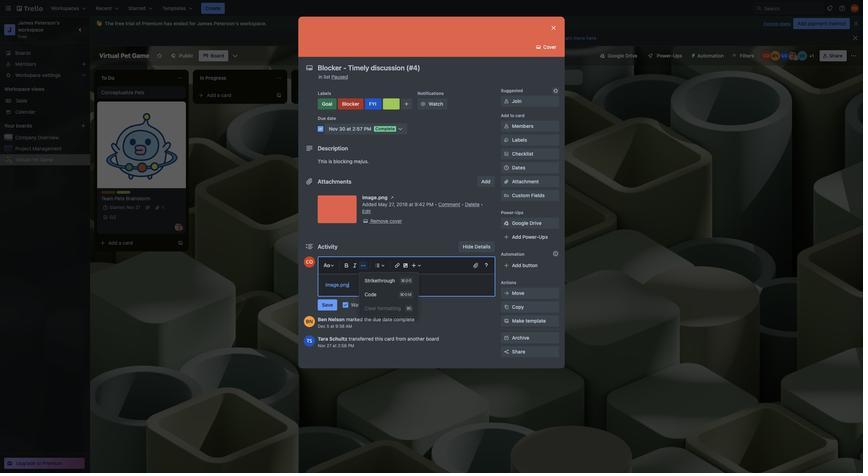 Task type: vqa. For each thing, say whether or not it's contained in the screenshot.
Added
yes



Task type: describe. For each thing, give the bounding box(es) containing it.
1 horizontal spatial ben nelson (bennelson96) image
[[771, 51, 780, 61]]

color: bold lime, title: "team task" element
[[117, 191, 138, 196]]

explore plans button
[[764, 20, 791, 28]]

fields
[[531, 193, 545, 198]]

your boards
[[4, 123, 32, 129]]

color: yellow, title: none image
[[101, 191, 115, 194]]

Nov 30 checkbox
[[397, 104, 422, 112]]

date inside ben nelson marked the due date complete dec 5 at 9:38 am
[[382, 317, 392, 323]]

1 for team pets brainstorm
[[162, 205, 164, 210]]

team for team task
[[117, 191, 127, 196]]

to for add to card
[[510, 113, 514, 118]]

0 vertical spatial to
[[396, 35, 401, 41]]

image image
[[401, 262, 410, 270]]

0 vertical spatial labels
[[318, 91, 331, 96]]

add payment method button
[[794, 18, 850, 29]]

card for create from template… icon to the left
[[123, 240, 133, 246]]

0 vertical spatial color: red, title: "blocker" element
[[412, 91, 427, 96]]

tara
[[318, 336, 328, 342]]

your
[[4, 123, 15, 129]]

description
[[318, 145, 348, 152]]

public button
[[167, 50, 197, 61]]

filters
[[740, 53, 754, 59]]

1 vertical spatial ben nelson (bennelson96) image
[[304, 316, 315, 328]]

1 vertical spatial google
[[512, 220, 529, 226]]

0 horizontal spatial virtual pet game
[[15, 157, 53, 163]]

this is blocking me/us.
[[318, 159, 369, 164]]

0 horizontal spatial pet
[[31, 157, 38, 163]]

details
[[475, 244, 491, 250]]

0 vertical spatial members link
[[0, 59, 90, 70]]

strikethrough
[[365, 278, 395, 284]]

virtual inside text box
[[99, 52, 119, 59]]

board link
[[199, 50, 228, 61]]

1 vertical spatial color: red, title: "blocker" element
[[338, 99, 364, 110]]

1 horizontal spatial board
[[420, 35, 434, 41]]

1 vertical spatial members link
[[501, 121, 559, 132]]

custom
[[512, 193, 530, 198]]

1 vertical spatial power-
[[501, 210, 516, 215]]

0 horizontal spatial power-ups
[[501, 210, 524, 215]]

⌘⇧s
[[401, 279, 412, 283]]

conceptualize pets link
[[101, 89, 182, 96]]

game inside text box
[[132, 52, 149, 59]]

1 vertical spatial labels
[[512, 137, 527, 143]]

search image
[[756, 6, 762, 11]]

copy
[[512, 304, 524, 310]]

⌘\
[[407, 306, 412, 311]]

dec
[[318, 324, 326, 329]]

table
[[15, 98, 27, 104]]

add a card button for the topmost create from template… icon
[[294, 90, 372, 101]]

tara schultz (taraschultz7) image
[[304, 336, 315, 347]]

remove cover
[[371, 218, 402, 224]]

2
[[114, 215, 116, 220]]

sm image for archive
[[503, 335, 510, 342]]

members for bottommost members link
[[512, 123, 534, 129]]

sm image for automation
[[688, 50, 698, 60]]

to for upgrade to premium
[[37, 461, 41, 467]]

plans
[[780, 21, 791, 26]]

customize views image
[[232, 52, 239, 59]]

workspace inside james peterson's workspace free
[[18, 27, 43, 33]]

company overview link
[[15, 134, 86, 141]]

template
[[526, 318, 546, 324]]

wave image
[[96, 20, 102, 27]]

formatting
[[378, 306, 401, 312]]

another
[[408, 336, 425, 342]]

trial
[[126, 20, 135, 26]]

copy link
[[501, 302, 559, 313]]

0 horizontal spatial premium
[[43, 461, 62, 467]]

attach and insert link image
[[473, 262, 480, 269]]

Mark due date as complete checkbox
[[318, 126, 323, 132]]

at left 2:57
[[347, 126, 351, 132]]

blocker for fyi
[[412, 91, 427, 96]]

can
[[454, 35, 462, 41]]

show menu image
[[850, 52, 857, 59]]

lists image
[[373, 262, 382, 270]]

activity
[[318, 244, 338, 250]]

1 horizontal spatial color: green, title: "goal" element
[[397, 91, 411, 96]]

drive inside 'button'
[[626, 53, 638, 59]]

google drive inside 'button'
[[608, 53, 638, 59]]

paused link
[[332, 74, 348, 80]]

edit link
[[362, 209, 371, 214]]

sm image for copy
[[503, 304, 510, 311]]

goal for the rightmost color: green, title: "goal" element
[[397, 91, 406, 96]]

clear formatting
[[365, 306, 401, 312]]

due
[[318, 116, 326, 121]]

0 vertical spatial premium
[[142, 20, 163, 26]]

remove
[[371, 218, 388, 224]]

create button
[[201, 3, 225, 14]]

1 vertical spatial ups
[[516, 210, 524, 215]]

add payment method
[[798, 20, 846, 26]]

power-ups inside button
[[657, 53, 682, 59]]

code
[[365, 292, 377, 298]]

0 horizontal spatial christina overa (christinaovera) image
[[762, 51, 771, 61]]

calendar link
[[15, 109, 86, 116]]

more
[[574, 35, 585, 41]]

Board name text field
[[96, 50, 153, 61]]

boards
[[16, 123, 32, 129]]

27 inside 'tara schultz transferred this card from another board nov 27 at 2:58 pm'
[[327, 344, 332, 349]]

+
[[810, 53, 812, 59]]

admins
[[435, 35, 453, 41]]

james peterson's workspace free
[[18, 20, 61, 39]]

clear
[[365, 306, 376, 312]]

peterson's inside banner
[[214, 20, 239, 26]]

your boards with 3 items element
[[4, 122, 70, 130]]

1 horizontal spatial is
[[382, 35, 386, 41]]

add button
[[477, 176, 495, 187]]

0 vertical spatial create from template… image
[[375, 93, 380, 98]]

james peterson (jamespeterson93) image
[[175, 223, 183, 231]]

move link
[[501, 288, 559, 299]]

archive
[[512, 335, 529, 341]]

0 horizontal spatial share button
[[501, 347, 559, 358]]

make
[[512, 318, 524, 324]]

1 vertical spatial color: green, title: "goal" element
[[318, 99, 337, 110]]

automation button
[[688, 50, 728, 61]]

image.png link
[[325, 282, 349, 288]]

30 for nov 30
[[414, 105, 419, 110]]

transferred
[[349, 336, 374, 342]]

started:
[[110, 205, 125, 210]]

banner containing 👋
[[90, 17, 863, 31]]

goal for color: green, title: "goal" element to the bottom
[[322, 101, 332, 107]]

0 vertical spatial share
[[830, 53, 843, 59]]

its
[[482, 35, 488, 41]]

bold ⌘b image
[[342, 262, 351, 270]]

conceptualize pets
[[101, 90, 144, 95]]

button
[[523, 263, 538, 269]]

2 horizontal spatial pm
[[426, 202, 434, 208]]

project management link
[[15, 145, 86, 152]]

any
[[535, 35, 544, 41]]

the
[[364, 317, 371, 323]]

added
[[362, 202, 377, 208]]

sm image for checklist
[[503, 151, 510, 158]]

nov down team pets brainstorm
[[127, 205, 134, 210]]

1 horizontal spatial power-
[[523, 234, 539, 240]]

at left any
[[529, 35, 534, 41]]

mark due date as complete image
[[318, 126, 323, 132]]

at inside ben nelson marked the due date complete dec 5 at 9:38 am
[[330, 324, 334, 329]]

0 horizontal spatial color: blue, title: "fyi" element
[[365, 99, 382, 110]]

nelson
[[328, 317, 345, 323]]

0 vertical spatial board
[[367, 35, 381, 41]]

labels link
[[501, 135, 559, 146]]

pets for team
[[115, 196, 125, 202]]

attachments
[[318, 179, 352, 185]]

learn
[[560, 35, 572, 41]]

card for create from template… image
[[221, 92, 231, 98]]

table link
[[15, 98, 86, 104]]

james inside james peterson's workspace free
[[18, 20, 33, 26]]

list
[[324, 74, 330, 80]]

blocker for -
[[397, 96, 414, 102]]

0 vertical spatial 27
[[135, 205, 140, 210]]

(#4)
[[460, 96, 469, 102]]

group inside the editor toolbar toolbar
[[359, 274, 419, 316]]

attachment
[[512, 179, 539, 185]]

boards link
[[0, 48, 90, 59]]

add inside 'button'
[[481, 179, 491, 185]]

create from template… image
[[276, 93, 282, 98]]

sm image up 27,
[[389, 194, 396, 201]]

boards
[[15, 50, 31, 56]]

0 vertical spatial 1
[[812, 53, 814, 59]]

0 horizontal spatial date
[[327, 116, 336, 121]]

1 horizontal spatial fyi
[[427, 91, 434, 96]]

project management
[[15, 146, 62, 152]]

board inside 'tara schultz transferred this card from another board nov 27 at 2:58 pm'
[[426, 336, 439, 342]]

0 vertical spatial christina overa (christinaovera) image
[[851, 4, 859, 12]]

at left 9:42 on the top left of the page
[[409, 202, 413, 208]]

from
[[396, 336, 406, 342]]

team for team pets brainstorm
[[101, 196, 113, 202]]

pets for conceptualize
[[135, 90, 144, 95]]

this for this is blocking me/us.
[[318, 159, 327, 164]]

ben
[[318, 317, 327, 323]]

more formatting image
[[359, 262, 367, 270]]

0 horizontal spatial automation
[[501, 252, 525, 257]]

star or unstar board image
[[157, 53, 163, 59]]

a for create from template… image
[[217, 92, 220, 98]]

0 horizontal spatial virtual
[[15, 157, 30, 163]]

hide details
[[463, 244, 491, 250]]

set
[[387, 35, 395, 41]]

workspace views
[[4, 86, 44, 92]]

actions
[[501, 280, 516, 286]]

👋 the free trial of premium has ended for james peterson's workspace .
[[96, 20, 267, 26]]

james peterson (jamespeterson93) image
[[789, 51, 798, 61]]

blocker - timely discussion (#4) link
[[397, 95, 477, 102]]

notifications
[[418, 91, 444, 96]]

0 vertical spatial share button
[[820, 50, 847, 61]]

text styles image
[[323, 262, 331, 270]]

0 vertical spatial color: blue, title: "fyi" element
[[427, 91, 441, 96]]

sm image for watch
[[420, 101, 427, 108]]

0 notifications image
[[826, 4, 834, 12]]

google inside google drive 'button'
[[608, 53, 624, 59]]

views
[[31, 86, 44, 92]]

editor toolbar toolbar
[[321, 260, 492, 317]]

1 vertical spatial is
[[329, 159, 332, 164]]

2 horizontal spatial create from template… image
[[473, 175, 479, 181]]

1 horizontal spatial workspace
[[240, 20, 265, 26]]



Task type: locate. For each thing, give the bounding box(es) containing it.
0 vertical spatial color: green, title: "goal" element
[[397, 91, 411, 96]]

to right set
[[396, 35, 401, 41]]

pm right the 2:58
[[348, 344, 354, 349]]

pm right 9:42 on the top left of the page
[[426, 202, 434, 208]]

premium right upgrade
[[43, 461, 62, 467]]

open help dialog image
[[482, 262, 491, 270]]

pm right 2:57
[[364, 126, 371, 132]]

ben nelson (bennelson96) image
[[771, 51, 780, 61], [304, 316, 315, 328]]

comment
[[438, 202, 460, 208]]

color: green, title: "goal" element up due date
[[318, 99, 337, 110]]

to down join
[[510, 113, 514, 118]]

christina overa (christinaovera) image left gary orlando (garyorlando) image
[[762, 51, 771, 61]]

a for create from template… icon to the left
[[119, 240, 121, 246]]

nov 30
[[405, 105, 419, 110]]

public
[[179, 53, 193, 59]]

share button left show menu image
[[820, 50, 847, 61]]

ups inside add power-ups link
[[539, 234, 548, 240]]

1 horizontal spatial color: blue, title: "fyi" element
[[427, 91, 441, 96]]

0 vertical spatial game
[[132, 52, 149, 59]]

add button
[[512, 263, 538, 269]]

nov right color: bold lime, title: none icon
[[405, 105, 413, 110]]

add a card for the topmost create from template… icon
[[305, 92, 330, 98]]

1 vertical spatial game
[[40, 157, 53, 163]]

automation up add button
[[501, 252, 525, 257]]

remove cover link
[[362, 218, 402, 225]]

peterson's inside james peterson's workspace free
[[35, 20, 60, 26]]

1 vertical spatial workspace
[[18, 27, 43, 33]]

sm image for members
[[503, 123, 510, 130]]

workspace
[[240, 20, 265, 26], [18, 27, 43, 33]]

0 vertical spatial power-ups
[[657, 53, 682, 59]]

27
[[135, 205, 140, 210], [327, 344, 332, 349]]

team down color: yellow, title: none icon
[[101, 196, 113, 202]]

jeremy miller (jeremymiller198) image
[[798, 51, 807, 61]]

nov down due date
[[329, 126, 338, 132]]

1 horizontal spatial google drive
[[608, 53, 638, 59]]

game down management
[[40, 157, 53, 163]]

sm image for remove cover
[[362, 218, 369, 225]]

2 horizontal spatial ups
[[673, 53, 682, 59]]

members down boards
[[15, 61, 36, 67]]

pm
[[364, 126, 371, 132], [426, 202, 434, 208], [348, 344, 354, 349]]

0 vertical spatial 30
[[414, 105, 419, 110]]

power- inside button
[[657, 53, 673, 59]]

members for topmost members link
[[15, 61, 36, 67]]

at inside 'tara schultz transferred this card from another board nov 27 at 2:58 pm'
[[333, 344, 337, 349]]

1 horizontal spatial power-ups
[[657, 53, 682, 59]]

0 horizontal spatial to
[[37, 461, 41, 467]]

free
[[115, 20, 124, 26]]

goal up due date
[[322, 101, 332, 107]]

image.png down bold ⌘b icon
[[325, 282, 349, 288]]

google drive button
[[596, 50, 642, 61]]

is
[[382, 35, 386, 41], [329, 159, 332, 164]]

this
[[356, 35, 366, 41], [318, 159, 327, 164]]

9:42
[[415, 202, 425, 208]]

am
[[346, 324, 352, 329]]

members down add to card
[[512, 123, 534, 129]]

pet inside text box
[[121, 52, 131, 59]]

sm image down any
[[535, 44, 542, 51]]

sm image down edit link
[[362, 218, 369, 225]]

create from template… image up delete
[[473, 175, 479, 181]]

30
[[414, 105, 419, 110], [339, 126, 345, 132]]

sm image inside checklist "link"
[[503, 151, 510, 158]]

0 vertical spatial google drive
[[608, 53, 638, 59]]

pets right conceptualize
[[135, 90, 144, 95]]

0 horizontal spatial ups
[[516, 210, 524, 215]]

0 horizontal spatial watch
[[351, 302, 365, 308]]

pet down "trial"
[[121, 52, 131, 59]]

in list paused
[[319, 74, 348, 80]]

members link up labels link
[[501, 121, 559, 132]]

virtual pet game down project management
[[15, 157, 53, 163]]

virtual down the
[[99, 52, 119, 59]]

sm image inside watch button
[[420, 101, 427, 108]]

card inside 'tara schultz transferred this card from another board nov 27 at 2:58 pm'
[[385, 336, 394, 342]]

create from template… image
[[375, 93, 380, 98], [473, 175, 479, 181], [178, 240, 183, 246]]

2 horizontal spatial 1
[[812, 53, 814, 59]]

labels
[[318, 91, 331, 96], [512, 137, 527, 143]]

0 vertical spatial drive
[[626, 53, 638, 59]]

share button
[[820, 50, 847, 61], [501, 347, 559, 358]]

0 vertical spatial automation
[[698, 53, 724, 59]]

1 vertical spatial fyi
[[369, 101, 376, 107]]

ups up add button button
[[539, 234, 548, 240]]

james up free
[[18, 20, 33, 26]]

1 horizontal spatial james
[[197, 20, 213, 26]]

0 horizontal spatial pets
[[115, 196, 125, 202]]

schultz
[[329, 336, 347, 342]]

1 horizontal spatial christina overa (christinaovera) image
[[851, 4, 859, 12]]

add inside button
[[512, 263, 521, 269]]

watch button
[[418, 99, 448, 110]]

complete
[[376, 126, 395, 132]]

ended
[[173, 20, 188, 26]]

virtual pet game down free
[[99, 52, 149, 59]]

1 for blocker - timely discussion (#4)
[[441, 105, 443, 110]]

pets inside conceptualize pets link
[[135, 90, 144, 95]]

automation
[[698, 53, 724, 59], [501, 252, 525, 257]]

5
[[327, 324, 329, 329]]

image.png inside text box
[[325, 282, 349, 288]]

time.
[[545, 35, 557, 41]]

2 vertical spatial create from template… image
[[178, 240, 183, 246]]

pets
[[135, 90, 144, 95], [115, 196, 125, 202]]

sm image right power-ups button
[[688, 50, 698, 60]]

share button down archive link
[[501, 347, 559, 358]]

sm image
[[535, 44, 542, 51], [688, 50, 698, 60], [420, 101, 427, 108], [503, 123, 510, 130], [503, 151, 510, 158], [503, 220, 510, 227], [503, 304, 510, 311], [503, 318, 510, 325]]

0 vertical spatial is
[[382, 35, 386, 41]]

2 horizontal spatial a
[[316, 92, 319, 98]]

share left show menu image
[[830, 53, 843, 59]]

virtual pet game link
[[15, 156, 86, 163]]

gary orlando (garyorlando) image
[[780, 51, 789, 61]]

color: blue, title: "fyi" element left color: bold lime, title: none icon
[[365, 99, 382, 110]]

add a card for create from template… image
[[207, 92, 231, 98]]

james
[[18, 20, 33, 26], [197, 20, 213, 26]]

card for the topmost create from template… icon
[[320, 92, 330, 98]]

labels up 'checklist'
[[512, 137, 527, 143]]

sm image up join link
[[552, 87, 559, 94]]

method
[[829, 20, 846, 26]]

sm image down actions
[[503, 290, 510, 297]]

0 horizontal spatial james
[[18, 20, 33, 26]]

me/us.
[[354, 159, 369, 164]]

0 horizontal spatial drive
[[530, 220, 542, 226]]

group
[[359, 274, 419, 316]]

ups left automation button on the right of the page
[[673, 53, 682, 59]]

power-
[[657, 53, 673, 59], [501, 210, 516, 215], [523, 234, 539, 240]]

0 horizontal spatial google
[[512, 220, 529, 226]]

visibility
[[490, 35, 510, 41]]

sm image inside labels link
[[503, 137, 510, 144]]

1 vertical spatial share
[[512, 349, 525, 355]]

date
[[327, 116, 336, 121], [382, 317, 392, 323]]

30 inside checkbox
[[414, 105, 419, 110]]

share down archive
[[512, 349, 525, 355]]

1 vertical spatial virtual pet game
[[15, 157, 53, 163]]

sm image inside join link
[[503, 98, 510, 105]]

30 left 2:57
[[339, 126, 345, 132]]

in
[[319, 74, 322, 80]]

the
[[105, 20, 114, 26]]

blocker fyi
[[412, 91, 434, 96]]

checklist
[[512, 151, 534, 157]]

0 vertical spatial members
[[15, 61, 36, 67]]

is left blocking
[[329, 159, 332, 164]]

1 horizontal spatial date
[[382, 317, 392, 323]]

board inside board link
[[211, 53, 224, 59]]

+ 1
[[810, 53, 814, 59]]

ups inside power-ups button
[[673, 53, 682, 59]]

1 down blocker - timely discussion (#4) link in the top of the page
[[441, 105, 443, 110]]

sm image inside cover link
[[535, 44, 542, 51]]

image.png up the added
[[362, 195, 388, 201]]

timely
[[419, 96, 433, 102]]

1 vertical spatial power-ups
[[501, 210, 524, 215]]

color: bold lime, title: none image
[[443, 91, 457, 94]]

add a card button for create from template… icon to the left
[[97, 238, 175, 249]]

1 horizontal spatial 30
[[414, 105, 419, 110]]

ups down 'custom'
[[516, 210, 524, 215]]

color: green, title: "goal" element
[[397, 91, 411, 96], [318, 99, 337, 110]]

public.
[[402, 35, 419, 41]]

brainstorm
[[126, 196, 150, 202]]

board right another at bottom left
[[426, 336, 439, 342]]

blocker
[[412, 91, 427, 96], [397, 96, 414, 102], [342, 101, 359, 107]]

1 horizontal spatial 1
[[441, 105, 443, 110]]

banner
[[90, 17, 863, 31]]

group containing strikethrough
[[359, 274, 419, 316]]

2018
[[397, 202, 408, 208]]

sm image left 'checklist'
[[503, 151, 510, 158]]

conceptualize
[[101, 90, 133, 95]]

management
[[32, 146, 62, 152]]

1 vertical spatial date
[[382, 317, 392, 323]]

0 horizontal spatial 27
[[135, 205, 140, 210]]

open information menu image
[[839, 5, 846, 12]]

0 horizontal spatial fyi
[[369, 101, 376, 107]]

1 horizontal spatial team
[[117, 191, 127, 196]]

add inside button
[[798, 20, 807, 26]]

members link down boards
[[0, 59, 90, 70]]

0 vertical spatial power-
[[657, 53, 673, 59]]

cover
[[390, 218, 402, 224]]

board left customize views icon
[[211, 53, 224, 59]]

goal inside color: green, title: "goal" element
[[322, 101, 332, 107]]

pets up started:
[[115, 196, 125, 202]]

sm image left archive
[[503, 335, 510, 342]]

join
[[512, 98, 522, 104]]

make template link
[[501, 316, 559, 327]]

0 horizontal spatial create from template… image
[[178, 240, 183, 246]]

ups
[[673, 53, 682, 59], [516, 210, 524, 215], [539, 234, 548, 240]]

sm image
[[552, 87, 559, 94], [503, 98, 510, 105], [503, 137, 510, 144], [389, 194, 396, 201], [362, 218, 369, 225], [503, 290, 510, 297], [503, 335, 510, 342]]

explore
[[764, 21, 779, 26]]

color: red, title: "blocker" element
[[412, 91, 427, 96], [338, 99, 364, 110]]

watch up 'marked'
[[351, 302, 365, 308]]

james inside banner
[[197, 20, 213, 26]]

payment
[[808, 20, 827, 26]]

a for the topmost create from template… icon
[[316, 92, 319, 98]]

pets inside team pets brainstorm link
[[115, 196, 125, 202]]

Main content area, start typing to enter text. text field
[[325, 281, 488, 289]]

sm image left the copy
[[503, 304, 510, 311]]

1 horizontal spatial add a card button
[[196, 90, 273, 101]]

automation inside button
[[698, 53, 724, 59]]

2 vertical spatial pm
[[348, 344, 354, 349]]

1 vertical spatial drive
[[530, 220, 542, 226]]

0 horizontal spatial google drive
[[512, 220, 542, 226]]

0 vertical spatial goal
[[397, 91, 406, 96]]

sm image inside copy link
[[503, 304, 510, 311]]

power-ups
[[657, 53, 682, 59], [501, 210, 524, 215]]

1 horizontal spatial game
[[132, 52, 149, 59]]

pet down project management
[[31, 157, 38, 163]]

peterson's up boards link
[[35, 20, 60, 26]]

virtual down project
[[15, 157, 30, 163]]

1 vertical spatial automation
[[501, 252, 525, 257]]

dec 5 at 9:38 am link
[[318, 324, 352, 329]]

team task
[[117, 191, 138, 196]]

1 horizontal spatial premium
[[142, 20, 163, 26]]

sm image for join
[[503, 98, 510, 105]]

27,
[[389, 202, 395, 208]]

0 vertical spatial ups
[[673, 53, 682, 59]]

1 horizontal spatial peterson's
[[214, 20, 239, 26]]

1 vertical spatial pet
[[31, 157, 38, 163]]

delete
[[465, 202, 480, 208]]

1 down team pets brainstorm link
[[162, 205, 164, 210]]

27 down tara
[[327, 344, 332, 349]]

this board is set to public. board admins can change its visibility setting at any time. learn more here
[[356, 35, 597, 41]]

1 horizontal spatial to
[[396, 35, 401, 41]]

blocking
[[334, 159, 353, 164]]

1 horizontal spatial pets
[[135, 90, 144, 95]]

christina overa (christinaovera) image right the open information menu icon
[[851, 4, 859, 12]]

primary element
[[0, 0, 863, 17]]

1 horizontal spatial add a card
[[207, 92, 231, 98]]

1 horizontal spatial pm
[[364, 126, 371, 132]]

drive left power-ups button
[[626, 53, 638, 59]]

board left set
[[367, 35, 381, 41]]

team left task
[[117, 191, 127, 196]]

edit
[[362, 209, 371, 214]]

-
[[415, 96, 417, 102]]

1 horizontal spatial google
[[608, 53, 624, 59]]

drive
[[626, 53, 638, 59], [530, 220, 542, 226]]

create from template… image up complete
[[375, 93, 380, 98]]

calendar
[[15, 109, 35, 115]]

upgrade to premium
[[16, 461, 62, 467]]

christina overa (christinaovera) image
[[851, 4, 859, 12], [762, 51, 771, 61]]

james right for
[[197, 20, 213, 26]]

0
[[110, 215, 112, 220]]

sm image inside automation button
[[688, 50, 698, 60]]

color: blue, title: "fyi" element
[[427, 91, 441, 96], [365, 99, 382, 110]]

free
[[18, 34, 27, 39]]

0 horizontal spatial board
[[211, 53, 224, 59]]

this down the description
[[318, 159, 327, 164]]

board right public.
[[420, 35, 434, 41]]

nov 30 at 2:57 pm
[[329, 126, 371, 132]]

add a card button for create from template… image
[[196, 90, 273, 101]]

sm image down add to card
[[503, 123, 510, 130]]

color: bold lime, title: none image
[[383, 99, 400, 110]]

j link
[[4, 24, 15, 35]]

drive up the add power-ups
[[530, 220, 542, 226]]

27 down "brainstorm"
[[135, 205, 140, 210]]

1 horizontal spatial members
[[512, 123, 534, 129]]

Search field
[[762, 3, 823, 14]]

1 horizontal spatial image.png
[[362, 195, 388, 201]]

this left set
[[356, 35, 366, 41]]

1 vertical spatial board
[[211, 53, 224, 59]]

0 vertical spatial workspace
[[240, 20, 265, 26]]

pm inside 'tara schultz transferred this card from another board nov 27 at 2:58 pm'
[[348, 344, 354, 349]]

0 vertical spatial watch
[[429, 101, 443, 107]]

setting
[[511, 35, 528, 41]]

sm image up add power-ups link
[[503, 220, 510, 227]]

hide
[[463, 244, 474, 250]]

at right 5
[[330, 324, 334, 329]]

1 vertical spatial share button
[[501, 347, 559, 358]]

add
[[798, 20, 807, 26], [207, 92, 216, 98], [305, 92, 315, 98], [501, 113, 509, 118], [481, 179, 491, 185], [512, 234, 521, 240], [108, 240, 117, 246], [512, 263, 521, 269]]

1 horizontal spatial color: red, title: "blocker" element
[[412, 91, 427, 96]]

italic ⌘i image
[[351, 262, 359, 270]]

comment link
[[438, 202, 460, 208]]

premium right the of
[[142, 20, 163, 26]]

marked
[[346, 317, 363, 323]]

started: nov 27
[[110, 205, 140, 210]]

30 for nov 30 at 2:57 pm
[[339, 126, 345, 132]]

cover link
[[533, 42, 561, 53]]

sm image inside move link
[[503, 290, 510, 297]]

None text field
[[314, 62, 543, 74]]

1 horizontal spatial share button
[[820, 50, 847, 61]]

may
[[378, 202, 387, 208]]

sm image for google drive
[[503, 220, 510, 227]]

color: blue, title: "fyi" element up watch button
[[427, 91, 441, 96]]

0 horizontal spatial workspace
[[18, 27, 43, 33]]

link image
[[393, 262, 401, 270]]

0 horizontal spatial is
[[329, 159, 332, 164]]

1 right the jeremy miller (jeremymiller198) icon
[[812, 53, 814, 59]]

add board image
[[81, 123, 86, 129]]

upgrade
[[16, 461, 35, 467]]

ben nelson (bennelson96) image left james peterson (jamespeterson93) image
[[771, 51, 780, 61]]

2 horizontal spatial add a card
[[305, 92, 330, 98]]

sm image for suggested
[[552, 87, 559, 94]]

color: green, title: "goal" element left -
[[397, 91, 411, 96]]

peterson's down create 'button'
[[214, 20, 239, 26]]

j
[[8, 26, 12, 34]]

1 horizontal spatial board
[[426, 336, 439, 342]]

1 horizontal spatial goal
[[397, 91, 406, 96]]

sm image down add to card
[[503, 137, 510, 144]]

christina overa (christinaovera) image
[[304, 257, 315, 268]]

nov inside checkbox
[[405, 105, 413, 110]]

nov inside 'tara schultz transferred this card from another board nov 27 at 2:58 pm'
[[318, 344, 326, 349]]

sm image left make
[[503, 318, 510, 325]]

sm image right -
[[420, 101, 427, 108]]

premium
[[142, 20, 163, 26], [43, 461, 62, 467]]

automation left filters button
[[698, 53, 724, 59]]

team pets brainstorm
[[101, 196, 150, 202]]

virtual pet game inside text box
[[99, 52, 149, 59]]

1 vertical spatial premium
[[43, 461, 62, 467]]

add a card for create from template… icon to the left
[[108, 240, 133, 246]]

overview
[[38, 135, 59, 141]]

is left set
[[382, 35, 386, 41]]

sm image for make template
[[503, 318, 510, 325]]

at left the 2:58
[[333, 344, 337, 349]]

nov down tara
[[318, 344, 326, 349]]

/
[[112, 215, 114, 220]]

sm image inside archive link
[[503, 335, 510, 342]]

sm image for labels
[[503, 137, 510, 144]]

1 vertical spatial this
[[318, 159, 327, 164]]

0 horizontal spatial share
[[512, 349, 525, 355]]

2 vertical spatial to
[[37, 461, 41, 467]]

add a card button
[[196, 90, 273, 101], [294, 90, 372, 101], [97, 238, 175, 249]]

labels down list on the top left
[[318, 91, 331, 96]]

this for this board is set to public. board admins can change its visibility setting at any time. learn more here
[[356, 35, 366, 41]]

30 down -
[[414, 105, 419, 110]]

sm image for move
[[503, 290, 510, 297]]

0 vertical spatial this
[[356, 35, 366, 41]]

goal up color: bold lime, title: none icon
[[397, 91, 406, 96]]

0 horizontal spatial color: red, title: "blocker" element
[[338, 99, 364, 110]]

1 vertical spatial virtual
[[15, 157, 30, 163]]

1 vertical spatial 30
[[339, 126, 345, 132]]

watch down notifications
[[429, 101, 443, 107]]

0 vertical spatial date
[[327, 116, 336, 121]]

0 horizontal spatial power-
[[501, 210, 516, 215]]

create from template… image down james peterson (jamespeterson93) icon
[[178, 240, 183, 246]]

change
[[464, 35, 481, 41]]

0 vertical spatial pm
[[364, 126, 371, 132]]

image.png
[[362, 195, 388, 201], [325, 282, 349, 288]]

.
[[265, 20, 267, 26]]

sm image inside make template link
[[503, 318, 510, 325]]

watch inside button
[[429, 101, 443, 107]]

join link
[[501, 96, 559, 107]]

cover
[[542, 44, 557, 50]]

1 horizontal spatial pet
[[121, 52, 131, 59]]

dates
[[512, 165, 525, 171]]

game left star or unstar board icon
[[132, 52, 149, 59]]

move
[[512, 290, 525, 296]]

0 vertical spatial virtual
[[99, 52, 119, 59]]

sm image left join
[[503, 98, 510, 105]]

ben nelson (bennelson96) image left "dec"
[[304, 316, 315, 328]]

task
[[129, 191, 138, 196]]

to right upgrade
[[37, 461, 41, 467]]



